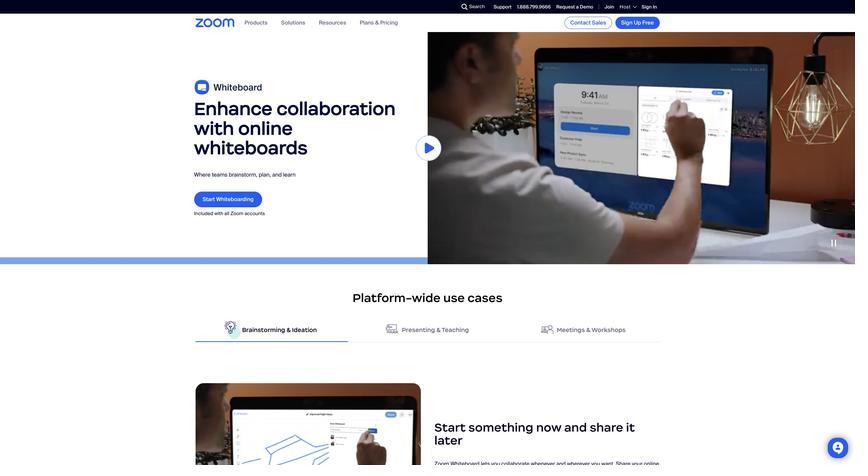 Task type: locate. For each thing, give the bounding box(es) containing it.
& for teaching
[[437, 327, 441, 334]]

sign left up
[[621, 19, 633, 26]]

online
[[238, 117, 293, 140]]

search image
[[461, 4, 468, 10], [461, 4, 468, 10]]

use
[[443, 291, 465, 306]]

brainstorming & ideation button
[[195, 319, 348, 343]]

start inside start whiteboarding link
[[203, 196, 215, 203]]

brainstorming
[[242, 327, 285, 334]]

1 horizontal spatial and
[[564, 420, 587, 435]]

0 vertical spatial sign
[[642, 4, 652, 10]]

1 horizontal spatial sign
[[642, 4, 652, 10]]

request
[[556, 4, 575, 10]]

plans
[[360, 19, 374, 26]]

later
[[435, 434, 463, 449]]

0 vertical spatial and
[[272, 171, 282, 179]]

brainstorm,
[[229, 171, 258, 179]]

& right meetings
[[586, 327, 591, 334]]

0 vertical spatial with
[[194, 117, 234, 140]]

and inside start something now and share it later
[[564, 420, 587, 435]]

1 vertical spatial sign
[[621, 19, 633, 26]]

& left ideation
[[287, 327, 291, 334]]

and right now
[[564, 420, 587, 435]]

products
[[245, 19, 268, 26]]

presenting
[[402, 327, 435, 334]]

1.888.799.9666 link
[[517, 4, 551, 10]]

included
[[194, 211, 213, 217]]

sign for sign in
[[642, 4, 652, 10]]

0 horizontal spatial and
[[272, 171, 282, 179]]

start
[[203, 196, 215, 203], [435, 420, 466, 435]]

support
[[494, 4, 512, 10]]

join link
[[605, 4, 614, 10]]

meetings & workshops
[[557, 327, 626, 334]]

meetings & workshops button
[[507, 319, 660, 343]]

0 vertical spatial start
[[203, 196, 215, 203]]

workshops
[[592, 327, 626, 334]]

1 vertical spatial and
[[564, 420, 587, 435]]

request a demo link
[[556, 4, 594, 10]]

& inside button
[[287, 327, 291, 334]]

1 horizontal spatial start
[[435, 420, 466, 435]]

accounts
[[245, 211, 265, 217]]

0 horizontal spatial sign
[[621, 19, 633, 26]]

included with all zoom accounts
[[194, 211, 265, 217]]

with
[[194, 117, 234, 140], [214, 211, 223, 217]]

& left teaching
[[437, 327, 441, 334]]

resources
[[319, 19, 346, 26]]

person prsenting to a crowd image
[[386, 324, 399, 335]]

brainstorming & ideation
[[242, 327, 317, 334]]

& right plans
[[375, 19, 379, 26]]

meetings
[[557, 327, 585, 334]]

sign
[[642, 4, 652, 10], [621, 19, 633, 26]]

1 vertical spatial start
[[435, 420, 466, 435]]

all
[[224, 211, 229, 217]]

brainstorming & ideation tab panel
[[195, 370, 660, 466]]

request a demo
[[556, 4, 594, 10]]

whiteboarding
[[216, 196, 254, 203]]

platform-
[[353, 291, 412, 306]]

resources button
[[319, 19, 346, 26]]

start inside start something now and share it later
[[435, 420, 466, 435]]

&
[[375, 19, 379, 26], [287, 327, 291, 334], [437, 327, 441, 334], [586, 327, 591, 334]]

sign up free
[[621, 19, 654, 26]]

now
[[536, 420, 562, 435]]

sign left in
[[642, 4, 652, 10]]

and
[[272, 171, 282, 179], [564, 420, 587, 435]]

lightbulb image
[[224, 322, 237, 334]]

sign up free link
[[616, 17, 660, 29]]

share
[[590, 420, 623, 435]]

free
[[643, 19, 654, 26]]

zoom logo image
[[195, 19, 234, 27]]

ideation
[[292, 327, 317, 334]]

0 horizontal spatial start
[[203, 196, 215, 203]]

None search field
[[437, 1, 463, 12]]

search
[[469, 3, 485, 10]]

and right plan,
[[272, 171, 282, 179]]

presenting & teaching
[[402, 327, 469, 334]]

contact
[[570, 19, 591, 26]]

a
[[576, 4, 579, 10]]

tabs tab list
[[195, 319, 660, 343]]



Task type: vqa. For each thing, say whether or not it's contained in the screenshot.
the Products
yes



Task type: describe. For each thing, give the bounding box(es) containing it.
learn
[[283, 171, 296, 179]]

host button
[[620, 4, 636, 10]]

plans & pricing link
[[360, 19, 398, 26]]

teaching
[[442, 327, 469, 334]]

collaboration
[[277, 98, 396, 120]]

start for start whiteboarding
[[203, 196, 215, 203]]

1.888.799.9666
[[517, 4, 551, 10]]

start whiteboarding
[[203, 196, 254, 203]]

enhance collaboration with online whiteboards
[[194, 98, 396, 159]]

enhance collaboration with online whiteboards main content
[[0, 32, 855, 466]]

sales
[[592, 19, 606, 26]]

sign for sign up free
[[621, 19, 633, 26]]

plan,
[[259, 171, 271, 179]]

products button
[[245, 19, 268, 26]]

something
[[469, 420, 534, 435]]

whiteboard image
[[194, 80, 263, 95]]

start something now and share it later
[[435, 420, 635, 449]]

contact sales link
[[565, 17, 612, 29]]

contact sales
[[570, 19, 606, 26]]

it
[[626, 420, 635, 435]]

video player application
[[428, 32, 855, 273]]

cases
[[468, 291, 503, 306]]

in
[[653, 4, 657, 10]]

wide
[[412, 291, 441, 306]]

plans & pricing
[[360, 19, 398, 26]]

with inside enhance collaboration with online whiteboards
[[194, 117, 234, 140]]

platform-wide use cases
[[353, 291, 503, 306]]

teams
[[212, 171, 228, 179]]

solutions
[[281, 19, 305, 26]]

host
[[620, 4, 631, 10]]

support link
[[494, 4, 512, 10]]

pricing
[[380, 19, 398, 26]]

where
[[194, 171, 211, 179]]

zoom
[[231, 211, 244, 217]]

sign in
[[642, 4, 657, 10]]

demo
[[580, 4, 594, 10]]

up
[[634, 19, 641, 26]]

start for start something now and share it later
[[435, 420, 466, 435]]

join
[[605, 4, 614, 10]]

& for pricing
[[375, 19, 379, 26]]

sign in link
[[642, 4, 657, 10]]

enhance
[[194, 98, 273, 120]]

whiteboards
[[194, 137, 308, 159]]

solutions button
[[281, 19, 305, 26]]

& for ideation
[[287, 327, 291, 334]]

1 vertical spatial with
[[214, 211, 223, 217]]

person infront of a computer image
[[541, 324, 554, 336]]

presenting & teaching button
[[351, 319, 504, 343]]

& for workshops
[[586, 327, 591, 334]]

where teams brainstorm, plan, and learn
[[194, 171, 296, 179]]

start whiteboarding link
[[194, 192, 262, 208]]



